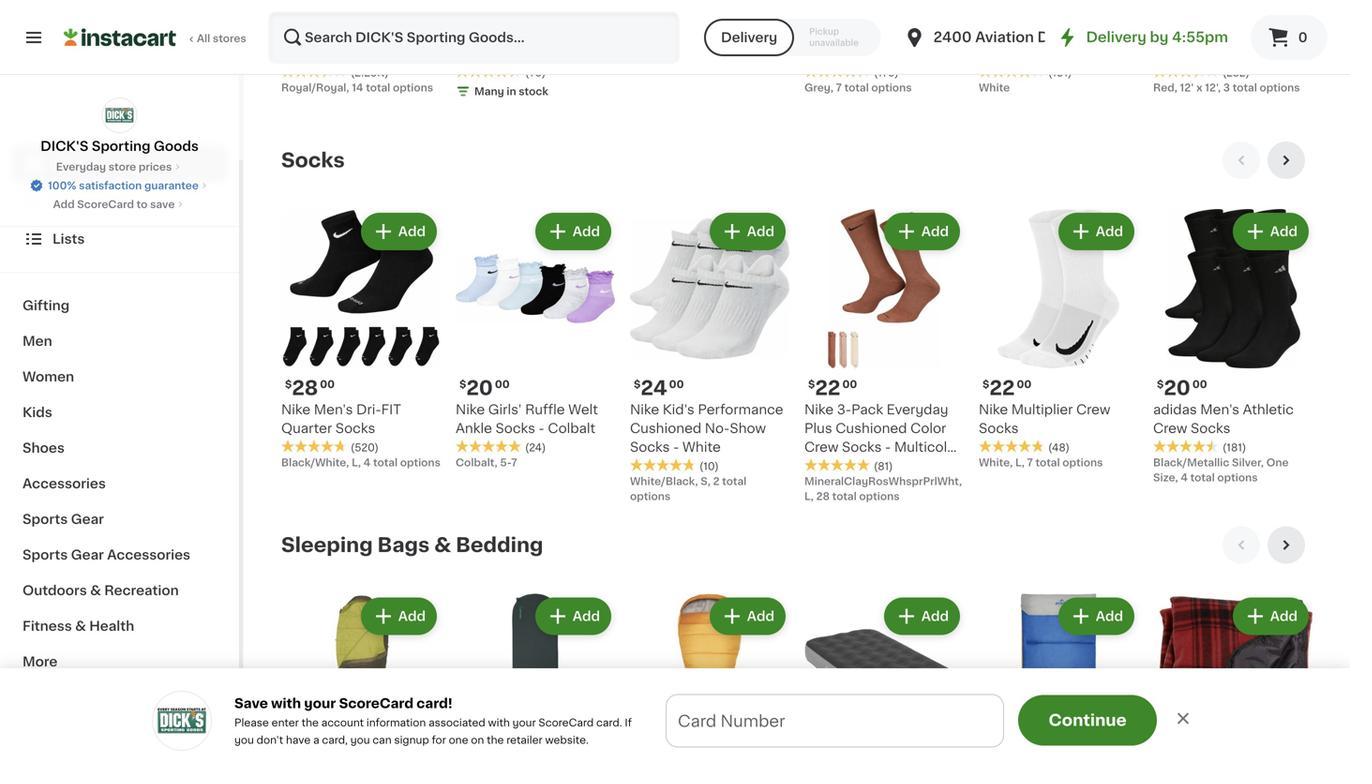 Task type: describe. For each thing, give the bounding box(es) containing it.
dick's sporting goods link
[[40, 98, 199, 156]]

get free delivery on next 3 orders
[[508, 721, 789, 737]]

1 horizontal spatial your
[[513, 718, 536, 728]]

retailer
[[507, 735, 543, 746]]

orders
[[734, 721, 789, 737]]

mineralclayroswhsprprlwht, l, 28 total options
[[805, 477, 963, 502]]

sports for sports gear
[[23, 513, 68, 526]]

cushioned inside nike kid's performance cushioned no-show socks - white
[[630, 422, 702, 435]]

no-
[[705, 422, 730, 435]]

1 horizontal spatial 3
[[1224, 83, 1231, 93]]

socks inside the nike men's dri-fit quarter socks
[[336, 422, 376, 435]]

sports gear
[[23, 513, 104, 526]]

$ for nike girls' ruffle welt ankle socks - colbalt
[[460, 379, 467, 390]]

(176)
[[874, 68, 899, 78]]

$ for quest quad fold cart
[[634, 4, 641, 15]]

mineralclayroswhsprprlwht,
[[805, 477, 963, 487]]

get
[[508, 721, 539, 737]]

1 horizontal spatial with
[[488, 718, 510, 728]]

1 horizontal spatial 7
[[836, 83, 842, 93]]

22 for multiplier
[[990, 379, 1015, 398]]

(142)
[[700, 49, 725, 59]]

sleeping bags & bedding
[[281, 536, 544, 555]]

100% satisfaction guarantee button
[[29, 174, 210, 193]]

Card Number text field
[[667, 696, 1004, 747]]

4 inside product group
[[364, 458, 371, 468]]

buy it again
[[53, 195, 132, 208]]

99 for 9
[[308, 4, 322, 15]]

(232)
[[1223, 68, 1250, 78]]

1 vertical spatial accessories
[[107, 549, 191, 562]]

girls'
[[489, 403, 522, 416]]

many in stock
[[475, 86, 549, 97]]

shoes link
[[11, 431, 228, 466]]

$ 20 00 for adidas
[[1158, 379, 1208, 398]]

total down (2.23k)
[[366, 83, 391, 93]]

everyday inside nike 3-pack everyday plus cushioned color crew socks - multicolor - l/xl
[[887, 403, 949, 416]]

save
[[150, 199, 175, 210]]

delivery by 4:55pm
[[1087, 30, 1229, 44]]

99 for 69
[[670, 4, 684, 15]]

$34.99 original price: $39.99 element
[[456, 1, 615, 25]]

product group containing 24
[[630, 209, 790, 504]]

20 for adidas
[[1164, 379, 1191, 398]]

canopy inside quest 12' x 12' straight leg canopy
[[1182, 47, 1234, 60]]

options down 0 button
[[1260, 83, 1301, 93]]

quarter
[[281, 422, 332, 435]]

kids
[[23, 406, 52, 419]]

don't
[[257, 735, 283, 746]]

2 horizontal spatial scorecard
[[539, 718, 594, 728]]

12' for 12',
[[1181, 83, 1194, 93]]

goods for dick's sporting goods
[[154, 140, 199, 153]]

all stores link
[[64, 11, 248, 64]]

total down (48)
[[1036, 458, 1061, 468]]

delivery by 4:55pm link
[[1057, 26, 1229, 49]]

screen
[[979, 47, 1026, 60]]

total inside "white/black, s, 2 total options"
[[722, 477, 747, 487]]

delivery
[[581, 721, 649, 737]]

2 horizontal spatial 12'
[[1229, 28, 1246, 41]]

nike for nike 3-pack everyday plus cushioned color crew socks - multicolor - l/xl
[[805, 403, 834, 416]]

athletic
[[1243, 403, 1295, 416]]

0 horizontal spatial accessories
[[23, 477, 106, 491]]

(81)
[[874, 462, 893, 472]]

gear for sports gear accessories
[[71, 549, 104, 562]]

gear for sports gear
[[71, 513, 104, 526]]

0 horizontal spatial with
[[271, 697, 301, 711]]

0 horizontal spatial your
[[304, 697, 336, 711]]

24 quest oversized folding chair
[[805, 3, 915, 60]]

$39.99 element
[[979, 1, 1139, 25]]

l, for nike 3-pack everyday plus cushioned color crew socks - multicolor - l/xl
[[805, 492, 814, 502]]

options inside "white/black, s, 2 total options"
[[630, 492, 671, 502]]

34
[[467, 3, 494, 23]]

$ 9 99
[[285, 3, 322, 23]]

(191)
[[1049, 68, 1073, 78]]

prices
[[139, 162, 172, 172]]

dick's sporting goods
[[40, 140, 199, 153]]

- inside nike kid's performance cushioned no-show socks - white
[[674, 441, 679, 454]]

dick's sporting goods logo chair
[[281, 28, 436, 60]]

add scorecard to save
[[53, 199, 175, 210]]

dick's sporting goods logo image inside dick's sporting goods link
[[102, 98, 137, 133]]

99 for 34
[[495, 4, 510, 15]]

black, 5 total options
[[630, 64, 742, 74]]

grey,
[[805, 83, 834, 93]]

total down (232)
[[1233, 83, 1258, 93]]

Search field
[[270, 13, 678, 62]]

information
[[367, 718, 426, 728]]

instacart logo image
[[64, 26, 176, 49]]

options down the (142) on the top
[[702, 64, 742, 74]]

nike men's dri-fit quarter socks
[[281, 403, 401, 435]]

fold
[[713, 28, 742, 41]]

store
[[109, 162, 136, 172]]

quest for quest 12' x 12' straight leg canopy
[[1154, 28, 1194, 41]]

(10)
[[700, 462, 719, 472]]

treatment tracker modal dialog
[[244, 695, 1351, 763]]

0 vertical spatial 28
[[292, 379, 318, 398]]

continue
[[1049, 713, 1127, 729]]

7 for 20
[[511, 458, 518, 468]]

grey, 7 total options
[[805, 83, 912, 93]]

total inside mineralclayroswhsprprlwht, l, 28 total options
[[833, 492, 857, 502]]

colbalt,
[[456, 458, 498, 468]]

stores
[[213, 33, 246, 44]]

sporting for dick's sporting goods logo chair
[[332, 28, 388, 41]]

total right grey, at right
[[845, 83, 869, 93]]

20 for nike
[[467, 379, 493, 398]]

shop link
[[11, 145, 228, 183]]

total inside the black/metallic silver, one size, 4 total options
[[1191, 473, 1215, 483]]

signup
[[394, 735, 429, 746]]

buy it again link
[[11, 183, 228, 220]]

aviation
[[976, 30, 1035, 44]]

1 10' from the left
[[1023, 28, 1041, 41]]

sports for sports gear accessories
[[23, 549, 68, 562]]

$ 69 99
[[634, 3, 684, 23]]

nike for nike multiplier crew socks
[[979, 403, 1009, 416]]

recreation
[[104, 584, 179, 598]]

dick's for dick's sporting goods
[[40, 140, 89, 153]]

a
[[313, 735, 319, 746]]

plates
[[456, 47, 497, 60]]

24 inside product group
[[641, 379, 668, 398]]

$ for nike kid's performance cushioned no-show socks - white
[[634, 379, 641, 390]]

free
[[543, 721, 577, 737]]

logo
[[281, 47, 315, 60]]

all stores
[[197, 33, 246, 44]]

kids link
[[11, 395, 228, 431]]

00 for ruffle
[[495, 379, 510, 390]]

delivery for delivery by 4:55pm
[[1087, 30, 1147, 44]]

crew inside nike 3-pack everyday plus cushioned color crew socks - multicolor - l/xl
[[805, 441, 839, 454]]

total down (520)
[[373, 458, 398, 468]]

have
[[286, 735, 311, 746]]

pack
[[852, 403, 884, 416]]

sports gear accessories
[[23, 549, 191, 562]]

options left colbalt,
[[400, 458, 441, 468]]

nike 3-pack everyday plus cushioned color crew socks - multicolor - l/xl
[[805, 403, 961, 473]]

straight
[[1249, 28, 1302, 41]]

1 horizontal spatial dick's sporting goods logo image
[[152, 691, 212, 751]]

can
[[373, 735, 392, 746]]

$ 28 00
[[285, 379, 335, 398]]

socks inside nike kid's performance cushioned no-show socks - white
[[630, 441, 670, 454]]

royal/royal, 14 total options
[[281, 83, 433, 93]]

associated
[[429, 718, 486, 728]]

outdoors & recreation link
[[11, 573, 228, 609]]

adidas
[[1154, 403, 1198, 416]]

continue button
[[1019, 696, 1158, 746]]

for
[[432, 735, 446, 746]]

delivery button
[[704, 19, 795, 56]]

shop
[[53, 158, 88, 171]]

& for recreation
[[90, 584, 101, 598]]

1 horizontal spatial white
[[979, 83, 1010, 93]]

everyday store prices
[[56, 162, 172, 172]]

69
[[641, 3, 668, 23]]

goods for dick's sporting goods logo chair
[[392, 28, 436, 41]]

colbalt
[[548, 422, 596, 435]]

nike kid's performance cushioned no-show socks - white
[[630, 403, 784, 454]]

enter
[[272, 718, 299, 728]]

on inside treatment tracker modal dialog
[[653, 721, 674, 737]]

black,
[[630, 64, 663, 74]]

dick's for dick's sporting goods logo chair
[[281, 28, 328, 41]]

everyday inside "everyday store prices" link
[[56, 162, 106, 172]]

more for more button
[[1014, 724, 1042, 734]]

chair for 24
[[857, 47, 892, 60]]

white/black,
[[630, 477, 698, 487]]

cushioned inside nike 3-pack everyday plus cushioned color crew socks - multicolor - l/xl
[[836, 422, 908, 435]]

l/xl
[[814, 460, 844, 473]]

cart
[[745, 28, 774, 41]]

socks down royal/royal,
[[281, 151, 345, 170]]

accessories link
[[11, 466, 228, 502]]

2 you from the left
[[351, 735, 370, 746]]

outdoors
[[23, 584, 87, 598]]

chair for dick's
[[318, 47, 353, 60]]

$ 20 00 for nike
[[460, 379, 510, 398]]

black/white, l, 4 total options
[[281, 458, 441, 468]]

nike for nike men's dri-fit quarter socks
[[281, 403, 311, 416]]



Task type: vqa. For each thing, say whether or not it's contained in the screenshot.


Task type: locate. For each thing, give the bounding box(es) containing it.
product group
[[281, 209, 441, 470], [456, 209, 615, 470], [630, 209, 790, 504], [805, 209, 964, 504], [979, 209, 1139, 470], [1154, 209, 1313, 485], [281, 594, 441, 763], [456, 594, 615, 763], [630, 594, 790, 763], [805, 594, 964, 763], [979, 594, 1139, 763], [1154, 594, 1313, 763]]

0 vertical spatial gear
[[71, 513, 104, 526]]

quest inside quest 10' x 10' mesh screen
[[979, 28, 1020, 41]]

$ up nike multiplier crew socks on the right of the page
[[983, 379, 990, 390]]

quest inside 24 quest oversized folding chair
[[805, 28, 845, 41]]

with
[[271, 697, 301, 711], [488, 718, 510, 728]]

all
[[197, 33, 210, 44]]

l, for nike multiplier crew socks
[[1016, 458, 1025, 468]]

1 horizontal spatial &
[[90, 584, 101, 598]]

options down silver,
[[1218, 473, 1258, 483]]

dick's
[[281, 28, 328, 41], [40, 140, 89, 153]]

men's for 20
[[1201, 403, 1240, 416]]

99 inside $ 69 99
[[670, 4, 684, 15]]

men's for 28
[[314, 403, 353, 416]]

5 00 from the left
[[1017, 379, 1032, 390]]

options inside mineralclayroswhsprprlwht, l, 28 total options
[[860, 492, 900, 502]]

0 vertical spatial 24
[[815, 3, 842, 23]]

22 for 3-
[[815, 379, 841, 398]]

sporting inside dick's sporting goods logo chair
[[332, 28, 388, 41]]

dick's up shop
[[40, 140, 89, 153]]

product group containing 28
[[281, 209, 441, 470]]

sporting
[[332, 28, 388, 41], [92, 140, 151, 153]]

options down (176) at the right top
[[872, 83, 912, 93]]

options right 14
[[393, 83, 433, 93]]

guarantee
[[144, 181, 199, 191]]

1 20 from the left
[[467, 379, 493, 398]]

0 horizontal spatial &
[[75, 620, 86, 633]]

lists link
[[11, 220, 228, 258]]

close image
[[1174, 710, 1193, 728]]

5 quest from the left
[[1154, 28, 1194, 41]]

1 horizontal spatial 22
[[990, 379, 1015, 398]]

quest up folding
[[805, 28, 845, 41]]

x
[[1045, 28, 1054, 41]]

options inside the black/metallic silver, one size, 4 total options
[[1218, 473, 1258, 483]]

0 vertical spatial white
[[979, 83, 1010, 93]]

cushioned down the kid's
[[630, 422, 702, 435]]

1 22 from the left
[[815, 379, 841, 398]]

24 up the kid's
[[641, 379, 668, 398]]

l, down (520)
[[352, 458, 361, 468]]

accessories up recreation
[[107, 549, 191, 562]]

1 horizontal spatial 20
[[1164, 379, 1191, 398]]

10' right x
[[1057, 28, 1075, 41]]

nike for nike girls' ruffle welt ankle socks - colbalt
[[456, 403, 485, 416]]

2 nike from the left
[[456, 403, 485, 416]]

1 vertical spatial gear
[[71, 549, 104, 562]]

$ for adidas men's athletic crew socks
[[1158, 379, 1164, 390]]

1 horizontal spatial crew
[[1077, 403, 1111, 416]]

0 vertical spatial &
[[434, 536, 451, 555]]

2 horizontal spatial 99
[[670, 4, 684, 15]]

card!
[[417, 697, 453, 711]]

0 horizontal spatial $ 22 00
[[809, 379, 858, 398]]

10' left x
[[1023, 28, 1041, 41]]

item carousel region containing socks
[[281, 142, 1313, 512]]

1 horizontal spatial cushioned
[[836, 422, 908, 435]]

2 $ 22 00 from the left
[[983, 379, 1032, 398]]

22 up multiplier
[[990, 379, 1015, 398]]

quest for quest 10' x 10' mesh screen
[[979, 28, 1020, 41]]

& inside item carousel region
[[434, 536, 451, 555]]

00 for athletic
[[1193, 379, 1208, 390]]

l, inside product group
[[352, 458, 361, 468]]

more for "more" link
[[23, 656, 58, 669]]

1 horizontal spatial chair
[[857, 47, 892, 60]]

total right 5
[[675, 64, 699, 74]]

dick's inside dick's sporting goods logo chair
[[281, 28, 328, 41]]

$ up nike kid's performance cushioned no-show socks - white
[[634, 379, 641, 390]]

$ inside $ 34 99 $39.99 quest canopy weight plates
[[460, 4, 467, 15]]

& left 'health'
[[75, 620, 86, 633]]

& down sports gear accessories
[[90, 584, 101, 598]]

0 horizontal spatial sporting
[[92, 140, 151, 153]]

1 vertical spatial crew
[[1154, 422, 1188, 435]]

3 00 from the left
[[669, 379, 684, 390]]

4 00 from the left
[[843, 379, 858, 390]]

20 up "girls'"
[[467, 379, 493, 398]]

options
[[702, 64, 742, 74], [393, 83, 433, 93], [872, 83, 912, 93], [1260, 83, 1301, 93], [400, 458, 441, 468], [1063, 458, 1104, 468], [1218, 473, 1258, 483], [630, 492, 671, 502], [860, 492, 900, 502]]

service type group
[[704, 19, 881, 56]]

00 up the kid's
[[669, 379, 684, 390]]

00 for dri-
[[320, 379, 335, 390]]

socks inside the nike girls' ruffle welt ankle socks - colbalt
[[496, 422, 536, 435]]

gear
[[71, 513, 104, 526], [71, 549, 104, 562]]

00 up adidas
[[1193, 379, 1208, 390]]

12'
[[1198, 28, 1215, 41], [1229, 28, 1246, 41], [1181, 83, 1194, 93]]

everyday up 100%
[[56, 162, 106, 172]]

0 horizontal spatial delivery
[[721, 31, 778, 44]]

gifting link
[[11, 288, 228, 324]]

1 horizontal spatial canopy
[[1182, 47, 1234, 60]]

2 horizontal spatial l,
[[1016, 458, 1025, 468]]

next
[[678, 721, 716, 737]]

card.
[[597, 718, 622, 728]]

x for 12'
[[1218, 28, 1226, 41]]

accessories up sports gear
[[23, 477, 106, 491]]

0 vertical spatial goods
[[392, 28, 436, 41]]

nike up ankle
[[456, 403, 485, 416]]

00 for performance
[[669, 379, 684, 390]]

options down mineralclayroswhsprprlwht,
[[860, 492, 900, 502]]

0 horizontal spatial crew
[[805, 441, 839, 454]]

2 cushioned from the left
[[836, 422, 908, 435]]

0 vertical spatial canopy
[[500, 28, 552, 41]]

socks inside adidas men's athletic crew socks
[[1191, 422, 1231, 435]]

None search field
[[268, 11, 680, 64]]

1 cushioned from the left
[[630, 422, 702, 435]]

you left 'can'
[[351, 735, 370, 746]]

lists
[[53, 233, 85, 246]]

3-
[[837, 403, 852, 416]]

$ 20 00 up "girls'"
[[460, 379, 510, 398]]

more inside button
[[1014, 724, 1042, 734]]

$ inside $ 28 00
[[285, 379, 292, 390]]

the up "a"
[[302, 718, 319, 728]]

your
[[304, 697, 336, 711], [513, 718, 536, 728]]

add
[[53, 199, 75, 210], [398, 225, 426, 238], [573, 225, 600, 238], [747, 225, 775, 238], [922, 225, 949, 238], [1096, 225, 1124, 238], [1271, 225, 1298, 238], [398, 610, 426, 623], [573, 610, 600, 623], [747, 610, 775, 623], [922, 610, 949, 623], [1096, 610, 1124, 623], [1271, 610, 1298, 623]]

white down screen
[[979, 83, 1010, 93]]

more button
[[991, 714, 1064, 744]]

your up account
[[304, 697, 336, 711]]

gear inside sports gear link
[[71, 513, 104, 526]]

1 vertical spatial everyday
[[887, 403, 949, 416]]

3 inside treatment tracker modal dialog
[[719, 721, 730, 737]]

delivery inside button
[[721, 31, 778, 44]]

0 horizontal spatial scorecard
[[77, 199, 134, 210]]

3 99 from the left
[[670, 4, 684, 15]]

x inside quest 12' x 12' straight leg canopy
[[1218, 28, 1226, 41]]

- inside the nike girls' ruffle welt ankle socks - colbalt
[[539, 422, 545, 435]]

nike inside nike multiplier crew socks
[[979, 403, 1009, 416]]

cushioned down pack
[[836, 422, 908, 435]]

$ inside $ 69 99
[[634, 4, 641, 15]]

99 right 9
[[308, 4, 322, 15]]

1 horizontal spatial 4
[[1181, 473, 1188, 483]]

nike left multiplier
[[979, 403, 1009, 416]]

quad
[[674, 28, 710, 41]]

sporting for dick's sporting goods
[[92, 140, 151, 153]]

with up the retailer
[[488, 718, 510, 728]]

x
[[1218, 28, 1226, 41], [1197, 83, 1203, 93]]

0 horizontal spatial 24
[[641, 379, 668, 398]]

20 up adidas
[[1164, 379, 1191, 398]]

28 inside mineralclayroswhsprprlwht, l, 28 total options
[[817, 492, 830, 502]]

$129.99 element
[[1154, 1, 1313, 25]]

delivery
[[1087, 30, 1147, 44], [721, 31, 778, 44]]

1 $ 22 00 from the left
[[809, 379, 858, 398]]

nike for nike kid's performance cushioned no-show socks - white
[[630, 403, 660, 416]]

4
[[364, 458, 371, 468], [1181, 473, 1188, 483]]

quest inside $ 34 99 $39.99 quest canopy weight plates
[[456, 28, 496, 41]]

2 99 from the left
[[495, 4, 510, 15]]

multicolor
[[895, 441, 961, 454]]

12' for 12'
[[1198, 28, 1215, 41]]

0 horizontal spatial l,
[[352, 458, 361, 468]]

1 horizontal spatial accessories
[[107, 549, 191, 562]]

$ up "plates"
[[460, 4, 467, 15]]

0 vertical spatial sporting
[[332, 28, 388, 41]]

1 vertical spatial with
[[488, 718, 510, 728]]

$ for nike 3-pack everyday plus cushioned color crew socks - multicolor - l/xl
[[809, 379, 815, 390]]

socks inside nike 3-pack everyday plus cushioned color crew socks - multicolor - l/xl
[[842, 441, 882, 454]]

1 vertical spatial 3
[[719, 721, 730, 737]]

x for 12',
[[1197, 83, 1203, 93]]

1 horizontal spatial you
[[351, 735, 370, 746]]

- up white/black,
[[674, 441, 679, 454]]

1 99 from the left
[[308, 4, 322, 15]]

$ for dick's sporting goods logo chair
[[285, 4, 292, 15]]

0 horizontal spatial on
[[471, 735, 484, 746]]

1 vertical spatial 28
[[817, 492, 830, 502]]

$ 20 00
[[460, 379, 510, 398], [1158, 379, 1208, 398]]

$ up logo
[[285, 4, 292, 15]]

1 vertical spatial sporting
[[92, 140, 151, 153]]

add button
[[363, 215, 435, 249], [537, 215, 610, 249], [712, 215, 784, 249], [886, 215, 959, 249], [1061, 215, 1133, 249], [1235, 215, 1308, 249], [363, 600, 435, 634], [537, 600, 610, 634], [712, 600, 784, 634], [886, 600, 959, 634], [1061, 600, 1133, 634], [1235, 600, 1308, 634]]

sporting up (2.23k)
[[332, 28, 388, 41]]

2 $ 20 00 from the left
[[1158, 379, 1208, 398]]

28 down l/xl
[[817, 492, 830, 502]]

sports gear accessories link
[[11, 538, 228, 573]]

please
[[235, 718, 269, 728]]

& inside the fitness & health link
[[75, 620, 86, 633]]

4 inside the black/metallic silver, one size, 4 total options
[[1181, 473, 1188, 483]]

0 horizontal spatial x
[[1197, 83, 1203, 93]]

l, inside mineralclayroswhsprprlwht, l, 28 total options
[[805, 492, 814, 502]]

0 vertical spatial x
[[1218, 28, 1226, 41]]

nike girls' ruffle welt ankle socks - colbalt
[[456, 403, 598, 435]]

quest up "plates"
[[456, 28, 496, 41]]

scorecard
[[77, 199, 134, 210], [339, 697, 414, 711], [539, 718, 594, 728]]

white inside nike kid's performance cushioned no-show socks - white
[[683, 441, 721, 454]]

add scorecard to save link
[[53, 197, 186, 212]]

1 item carousel region from the top
[[281, 142, 1313, 512]]

2 sports from the top
[[23, 549, 68, 562]]

quest up screen
[[979, 28, 1020, 41]]

delivery left by
[[1087, 30, 1147, 44]]

00 up the nike men's dri-fit quarter socks
[[320, 379, 335, 390]]

fitness & health
[[23, 620, 134, 633]]

socks up (181)
[[1191, 422, 1231, 435]]

1 horizontal spatial 28
[[817, 492, 830, 502]]

$ 22 00 for multiplier
[[983, 379, 1032, 398]]

4 down (520)
[[364, 458, 371, 468]]

chair right logo
[[318, 47, 353, 60]]

0 horizontal spatial men's
[[314, 403, 353, 416]]

& right bags
[[434, 536, 451, 555]]

$ for nike men's dri-fit quarter socks
[[285, 379, 292, 390]]

1 gear from the top
[[71, 513, 104, 526]]

1 horizontal spatial 10'
[[1057, 28, 1075, 41]]

the left the retailer
[[487, 735, 504, 746]]

4 nike from the left
[[805, 403, 834, 416]]

gear inside sports gear accessories link
[[71, 549, 104, 562]]

1 horizontal spatial sporting
[[332, 28, 388, 41]]

0 vertical spatial everyday
[[56, 162, 106, 172]]

total right 2
[[722, 477, 747, 487]]

1 vertical spatial dick's
[[40, 140, 89, 153]]

0 vertical spatial your
[[304, 697, 336, 711]]

28 up "quarter"
[[292, 379, 318, 398]]

total down black/metallic
[[1191, 473, 1215, 483]]

dr
[[1038, 30, 1055, 44]]

1 vertical spatial x
[[1197, 83, 1203, 93]]

on right one
[[471, 735, 484, 746]]

crew inside adidas men's athletic crew socks
[[1154, 422, 1188, 435]]

socks up white/black,
[[630, 441, 670, 454]]

1 quest from the left
[[456, 28, 496, 41]]

men's inside adidas men's athletic crew socks
[[1201, 403, 1240, 416]]

canopy inside $ 34 99 $39.99 quest canopy weight plates
[[500, 28, 552, 41]]

item carousel region containing sleeping bags & bedding
[[281, 527, 1313, 763]]

2 chair from the left
[[857, 47, 892, 60]]

4 quest from the left
[[979, 28, 1020, 41]]

quest for quest quad fold cart
[[630, 28, 671, 41]]

0 vertical spatial dick's
[[281, 28, 328, 41]]

00 for pack
[[843, 379, 858, 390]]

1 vertical spatial goods
[[154, 140, 199, 153]]

your up the retailer
[[513, 718, 536, 728]]

0 horizontal spatial 20
[[467, 379, 493, 398]]

1 horizontal spatial more
[[1014, 724, 1042, 734]]

show
[[730, 422, 766, 435]]

0 horizontal spatial goods
[[154, 140, 199, 153]]

0 horizontal spatial 99
[[308, 4, 322, 15]]

1 horizontal spatial 99
[[495, 4, 510, 15]]

3 nike from the left
[[630, 403, 660, 416]]

1 vertical spatial canopy
[[1182, 47, 1234, 60]]

99 right 69
[[670, 4, 684, 15]]

0 horizontal spatial 3
[[719, 721, 730, 737]]

$ up "quarter"
[[285, 379, 292, 390]]

in
[[507, 86, 516, 97]]

sports up sports gear accessories
[[23, 513, 68, 526]]

socks down "girls'"
[[496, 422, 536, 435]]

(75)
[[525, 68, 546, 78]]

one
[[449, 735, 469, 746]]

accessories
[[23, 477, 106, 491], [107, 549, 191, 562]]

on
[[653, 721, 674, 737], [471, 735, 484, 746]]

1 horizontal spatial 12'
[[1198, 28, 1215, 41]]

men's up (181)
[[1201, 403, 1240, 416]]

$ up adidas
[[1158, 379, 1164, 390]]

0 horizontal spatial canopy
[[500, 28, 552, 41]]

canopy down 4:55pm
[[1182, 47, 1234, 60]]

1 horizontal spatial the
[[487, 735, 504, 746]]

24 up folding
[[815, 3, 842, 23]]

nike inside the nike girls' ruffle welt ankle socks - colbalt
[[456, 403, 485, 416]]

1 horizontal spatial scorecard
[[339, 697, 414, 711]]

canopy down $34.99 original price: $39.99 element
[[500, 28, 552, 41]]

5 nike from the left
[[979, 403, 1009, 416]]

$ 22 00 up multiplier
[[983, 379, 1032, 398]]

s,
[[701, 477, 711, 487]]

0 horizontal spatial everyday
[[56, 162, 106, 172]]

1 chair from the left
[[318, 47, 353, 60]]

$39.99
[[517, 9, 564, 23]]

with up 'enter'
[[271, 697, 301, 711]]

7 right colbalt,
[[511, 458, 518, 468]]

item carousel region
[[281, 142, 1313, 512], [281, 527, 1313, 763]]

1 vertical spatial dick's sporting goods logo image
[[152, 691, 212, 751]]

1 sports from the top
[[23, 513, 68, 526]]

on inside save with your scorecard card! please enter the account information associated with your scorecard card. if you don't have a card, you can signup for one on the retailer website.
[[471, 735, 484, 746]]

00 up "girls'"
[[495, 379, 510, 390]]

4 down black/metallic
[[1181, 473, 1188, 483]]

1 $ 20 00 from the left
[[460, 379, 510, 398]]

1 horizontal spatial goods
[[392, 28, 436, 41]]

$ for nike multiplier crew socks
[[983, 379, 990, 390]]

socks up (81)
[[842, 441, 882, 454]]

1 00 from the left
[[320, 379, 335, 390]]

l, down l/xl
[[805, 492, 814, 502]]

dick's sporting goods logo image
[[102, 98, 137, 133], [152, 691, 212, 751]]

2 horizontal spatial &
[[434, 536, 451, 555]]

1 vertical spatial the
[[487, 735, 504, 746]]

nike
[[281, 403, 311, 416], [456, 403, 485, 416], [630, 403, 660, 416], [805, 403, 834, 416], [979, 403, 1009, 416]]

options down (48)
[[1063, 458, 1104, 468]]

00 for crew
[[1017, 379, 1032, 390]]

quest 12' x 12' straight leg canopy
[[1154, 28, 1302, 60]]

1 horizontal spatial dick's
[[281, 28, 328, 41]]

white,
[[979, 458, 1013, 468]]

1 horizontal spatial x
[[1218, 28, 1226, 41]]

save
[[235, 697, 268, 711]]

chair inside 24 quest oversized folding chair
[[857, 47, 892, 60]]

crew inside nike multiplier crew socks
[[1077, 403, 1111, 416]]

0 horizontal spatial 28
[[292, 379, 318, 398]]

quest up leg
[[1154, 28, 1194, 41]]

7 for 22
[[1028, 458, 1034, 468]]

0 vertical spatial more
[[23, 656, 58, 669]]

men's inside the nike men's dri-fit quarter socks
[[314, 403, 353, 416]]

x left the 12',
[[1197, 83, 1203, 93]]

0 vertical spatial scorecard
[[77, 199, 134, 210]]

$ up black,
[[634, 4, 641, 15]]

7 right the white,
[[1028, 458, 1034, 468]]

women
[[23, 371, 74, 384]]

total down l/xl
[[833, 492, 857, 502]]

2400 aviation dr button
[[904, 11, 1055, 64]]

- left l/xl
[[805, 460, 811, 473]]

$ inside $ 24 00
[[634, 379, 641, 390]]

0 vertical spatial the
[[302, 718, 319, 728]]

1 men's from the left
[[314, 403, 353, 416]]

fitness & health link
[[11, 609, 228, 644]]

0 vertical spatial 4
[[364, 458, 371, 468]]

2 00 from the left
[[495, 379, 510, 390]]

5
[[665, 64, 672, 74]]

satisfaction
[[79, 181, 142, 191]]

men's
[[314, 403, 353, 416], [1201, 403, 1240, 416]]

men
[[23, 335, 52, 348]]

1 vertical spatial white
[[683, 441, 721, 454]]

00 up multiplier
[[1017, 379, 1032, 390]]

- down ruffle
[[539, 422, 545, 435]]

0 vertical spatial dick's sporting goods logo image
[[102, 98, 137, 133]]

1 horizontal spatial $ 22 00
[[983, 379, 1032, 398]]

2 horizontal spatial 7
[[1028, 458, 1034, 468]]

nike down $ 24 00
[[630, 403, 660, 416]]

6 00 from the left
[[1193, 379, 1208, 390]]

$ 22 00 for 3-
[[809, 379, 858, 398]]

socks inside nike multiplier crew socks
[[979, 422, 1019, 435]]

3 quest from the left
[[805, 28, 845, 41]]

1 horizontal spatial 24
[[815, 3, 842, 23]]

& for health
[[75, 620, 86, 633]]

99 inside the $ 9 99
[[308, 4, 322, 15]]

0 horizontal spatial cushioned
[[630, 422, 702, 435]]

1 horizontal spatial on
[[653, 721, 674, 737]]

dick's inside dick's sporting goods link
[[40, 140, 89, 153]]

14
[[352, 83, 364, 93]]

24
[[815, 3, 842, 23], [641, 379, 668, 398]]

2400 aviation dr
[[934, 30, 1055, 44]]

more
[[23, 656, 58, 669], [1014, 724, 1042, 734]]

0 vertical spatial 3
[[1224, 83, 1231, 93]]

2 10' from the left
[[1057, 28, 1075, 41]]

quest 10' x 10' mesh screen
[[979, 28, 1115, 60]]

1 horizontal spatial everyday
[[887, 403, 949, 416]]

(24)
[[525, 443, 546, 453]]

2 quest from the left
[[630, 28, 671, 41]]

1 vertical spatial your
[[513, 718, 536, 728]]

card,
[[322, 735, 348, 746]]

plus
[[805, 422, 833, 435]]

2 horizontal spatial crew
[[1154, 422, 1188, 435]]

99 inside $ 34 99 $39.99 quest canopy weight plates
[[495, 4, 510, 15]]

you down please
[[235, 735, 254, 746]]

00 inside $ 28 00
[[320, 379, 335, 390]]

sporting up store
[[92, 140, 151, 153]]

2 men's from the left
[[1201, 403, 1240, 416]]

(2.23k)
[[351, 68, 389, 78]]

goods inside dick's sporting goods logo chair
[[392, 28, 436, 41]]

& inside 'outdoors & recreation' link
[[90, 584, 101, 598]]

0 vertical spatial sports
[[23, 513, 68, 526]]

bedding
[[456, 536, 544, 555]]

weight
[[555, 28, 602, 41]]

nike inside the nike men's dri-fit quarter socks
[[281, 403, 311, 416]]

$ inside the $ 9 99
[[285, 4, 292, 15]]

chair inside dick's sporting goods logo chair
[[318, 47, 353, 60]]

1 nike from the left
[[281, 403, 311, 416]]

dick's sporting goods logo image up dick's sporting goods
[[102, 98, 137, 133]]

nike up "quarter"
[[281, 403, 311, 416]]

on left next
[[653, 721, 674, 737]]

sports up outdoors
[[23, 549, 68, 562]]

2 22 from the left
[[990, 379, 1015, 398]]

chair down oversized
[[857, 47, 892, 60]]

nike up plus on the right of page
[[805, 403, 834, 416]]

0 vertical spatial accessories
[[23, 477, 106, 491]]

l, for nike men's dri-fit quarter socks
[[352, 458, 361, 468]]

$ 22 00
[[809, 379, 858, 398], [983, 379, 1032, 398]]

delivery for delivery
[[721, 31, 778, 44]]

1 vertical spatial scorecard
[[339, 697, 414, 711]]

- up (81)
[[886, 441, 891, 454]]

3 right the 12',
[[1224, 83, 1231, 93]]

dick's up logo
[[281, 28, 328, 41]]

white
[[979, 83, 1010, 93], [683, 441, 721, 454]]

quest inside quest 12' x 12' straight leg canopy
[[1154, 28, 1194, 41]]

shoes
[[23, 442, 65, 455]]

2 20 from the left
[[1164, 379, 1191, 398]]

0 vertical spatial with
[[271, 697, 301, 711]]

0 horizontal spatial the
[[302, 718, 319, 728]]

it
[[82, 195, 92, 208]]

10'
[[1023, 28, 1041, 41], [1057, 28, 1075, 41]]

1 horizontal spatial delivery
[[1087, 30, 1147, 44]]

ankle
[[456, 422, 492, 435]]

nike inside nike 3-pack everyday plus cushioned color crew socks - multicolor - l/xl
[[805, 403, 834, 416]]

website.
[[545, 735, 589, 746]]

0 horizontal spatial 7
[[511, 458, 518, 468]]

nike inside nike kid's performance cushioned no-show socks - white
[[630, 403, 660, 416]]

crew down plus on the right of page
[[805, 441, 839, 454]]

gear up 'outdoors & recreation'
[[71, 549, 104, 562]]

2 item carousel region from the top
[[281, 527, 1313, 763]]

00 inside $ 24 00
[[669, 379, 684, 390]]

1 vertical spatial &
[[90, 584, 101, 598]]

0 horizontal spatial $ 20 00
[[460, 379, 510, 398]]

dri-
[[357, 403, 381, 416]]

22
[[815, 379, 841, 398], [990, 379, 1015, 398]]

(520)
[[351, 443, 379, 453]]

1 you from the left
[[235, 735, 254, 746]]

the
[[302, 718, 319, 728], [487, 735, 504, 746]]

1 horizontal spatial l,
[[805, 492, 814, 502]]

options down white/black,
[[630, 492, 671, 502]]

24 inside 24 quest oversized folding chair
[[815, 3, 842, 23]]

7
[[836, 83, 842, 93], [511, 458, 518, 468], [1028, 458, 1034, 468]]

2 gear from the top
[[71, 549, 104, 562]]



